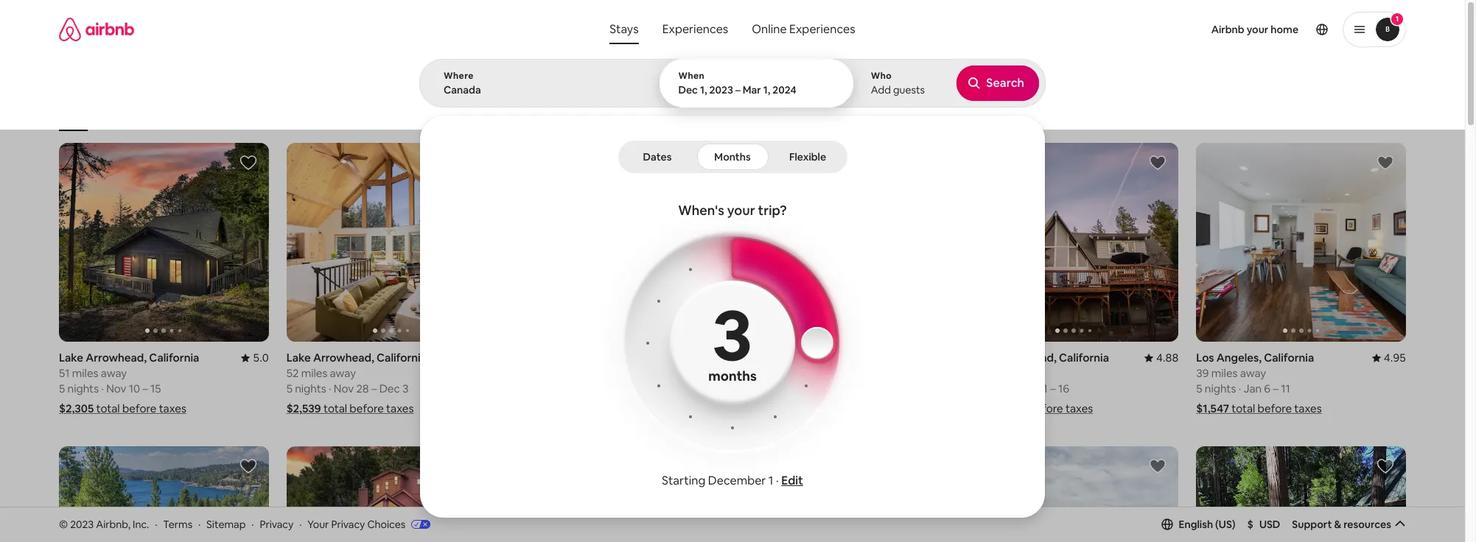Task type: vqa. For each thing, say whether or not it's contained in the screenshot.
TOTAL in Los Angeles, California 39 miles away 5 nights · Jan 6 – 11 $1,547 total before taxes
yes



Task type: locate. For each thing, give the bounding box(es) containing it.
0 horizontal spatial add to wishlist: lake arrowhead, california image
[[239, 154, 257, 172]]

display total before taxes switch
[[1367, 94, 1394, 111]]

10 inside "lake arrowhead, california 51 miles away 5 nights · nov 10 – 15 $2,305 total before taxes"
[[129, 382, 140, 396]]

nights up $2,539
[[295, 382, 326, 396]]

2 before from the left
[[802, 402, 836, 416]]

nights inside "lake arrowhead, california 52 miles away 5 nights · nov 28 – dec 3 $2,539 total before taxes"
[[295, 382, 326, 396]]

1 nights from the left
[[67, 382, 99, 396]]

5 inside 'lake arrowhead, california 52 miles away 5 nights · dec 10 – 15 $1,221 total before taxes'
[[742, 382, 748, 396]]

0 vertical spatial 2023
[[710, 83, 733, 97]]

6 total from the left
[[1232, 402, 1256, 416]]

1 nov from the left
[[106, 382, 126, 396]]

2 nights from the left
[[750, 382, 781, 396]]

1 taxes from the left
[[159, 402, 186, 416]]

5 total from the left
[[1003, 402, 1027, 416]]

support & resources
[[1293, 518, 1392, 531]]

2 lake arrowhead, california from the left
[[969, 351, 1109, 365]]

2023 inside when dec 1, 2023 – mar 1, 2024
[[710, 83, 733, 97]]

angeles,
[[1217, 351, 1262, 365]]

4 arrowhead, from the left
[[541, 351, 602, 365]]

arrowhead, inside "lake arrowhead, california 51 miles away 5 nights · nov 10 – 15 $2,305 total before taxes"
[[86, 351, 147, 365]]

4 nights from the left
[[1205, 382, 1237, 396]]

lake arrowhead, california 51 miles away 5 nights · nov 10 – 15 $2,305 total before taxes
[[59, 351, 199, 416]]

15 inside "lake arrowhead, california 51 miles away 5 nights · nov 10 – 15 $2,305 total before taxes"
[[150, 382, 161, 396]]

1 horizontal spatial lake arrowhead, california
[[969, 351, 1109, 365]]

arrowhead, up 28
[[313, 351, 374, 365]]

10
[[129, 382, 140, 396], [812, 382, 823, 396]]

nights inside "lake arrowhead, california 51 miles away 5 nights · nov 10 – 15 $2,305 total before taxes"
[[67, 382, 99, 396]]

experiences inside button
[[662, 21, 729, 37]]

your inside profile element
[[1247, 23, 1269, 36]]

away inside 'lake arrowhead, california 52 miles away 5 nights · dec 10 – 15 $1,221 total before taxes'
[[785, 367, 811, 381]]

lake arrowhead, california up 16
[[969, 351, 1109, 365]]

1 total before taxes button from the left
[[514, 402, 640, 416]]

california for $1,547
[[1264, 351, 1315, 365]]

tab list containing dates
[[621, 141, 844, 173]]

15 inside 'lake arrowhead, california 52 miles away 5 nights · dec 10 – 15 $1,221 total before taxes'
[[834, 382, 844, 396]]

0 horizontal spatial 11
[[1039, 382, 1048, 396]]

experiences button
[[651, 15, 740, 44]]

nov inside nov 11 – 16 total before taxes
[[1016, 382, 1037, 396]]

2 miles from the left
[[756, 367, 783, 381]]

1 horizontal spatial 2023
[[710, 83, 733, 97]]

·
[[101, 382, 104, 396], [784, 382, 786, 396], [329, 382, 331, 396], [1239, 382, 1242, 396], [776, 473, 779, 489], [155, 518, 157, 531], [198, 518, 201, 531], [252, 518, 254, 531], [299, 518, 302, 531]]

© 2023 airbnb, inc. ·
[[59, 518, 157, 531]]

1 privacy from the left
[[260, 518, 294, 531]]

what can we help you find? tab list
[[598, 15, 740, 44]]

total inside los angeles, california 39 miles away 5 nights · jan 6 – 11 $1,547 total before taxes
[[1232, 402, 1256, 416]]

0 horizontal spatial 1
[[769, 473, 774, 489]]

before down 28
[[350, 402, 384, 416]]

3 arrowhead, from the left
[[313, 351, 374, 365]]

tab list
[[621, 141, 844, 173]]

1 experiences from the left
[[662, 21, 729, 37]]

4 before from the left
[[576, 402, 611, 416]]

1 horizontal spatial 1
[[1396, 14, 1399, 24]]

taxes inside nov 12 – 17 total before taxes
[[613, 402, 640, 416]]

· inside 'lake arrowhead, california 52 miles away 5 nights · dec 10 – 15 $1,221 total before taxes'
[[784, 382, 786, 396]]

arrowhead,
[[86, 351, 147, 365], [768, 351, 829, 365], [313, 351, 374, 365], [541, 351, 602, 365], [996, 351, 1057, 365]]

nov 12 – 17 total before taxes
[[550, 382, 640, 416]]

Where field
[[444, 83, 636, 97]]

5 for lake arrowhead, california 51 miles away 5 nights · nov 10 – 15 $2,305 total before taxes
[[59, 382, 65, 396]]

5 inside "lake arrowhead, california 51 miles away 5 nights · nov 10 – 15 $2,305 total before taxes"
[[59, 382, 65, 396]]

$
[[1248, 518, 1254, 531]]

5 inside los angeles, california 39 miles away 5 nights · jan 6 – 11 $1,547 total before taxes
[[1197, 382, 1203, 396]]

3 5 from the left
[[287, 382, 293, 396]]

3 before from the left
[[350, 402, 384, 416]]

2 5 from the left
[[742, 382, 748, 396]]

1 horizontal spatial experiences
[[790, 21, 856, 37]]

0 horizontal spatial 2023
[[70, 518, 94, 531]]

starting december 1 · edit
[[662, 473, 803, 489]]

1 1, from the left
[[700, 83, 707, 97]]

None search field
[[419, 0, 1046, 518]]

2 total from the left
[[776, 402, 799, 416]]

2 horizontal spatial dec
[[789, 382, 810, 396]]

arrowhead, inside "lake arrowhead, california 52 miles away 5 nights · nov 28 – dec 3 $2,539 total before taxes"
[[313, 351, 374, 365]]

dec right 28
[[379, 382, 400, 396]]

1 inside stays tab panel
[[769, 473, 774, 489]]

2 11 from the left
[[1281, 382, 1291, 396]]

privacy right "your"
[[331, 518, 365, 531]]

away inside "lake arrowhead, california 51 miles away 5 nights · nov 10 – 15 $2,305 total before taxes"
[[101, 367, 127, 381]]

miles for lake arrowhead, california 52 miles away 5 nights · dec 10 – 15 $1,221 total before taxes
[[756, 367, 783, 381]]

miles inside 'lake arrowhead, california 52 miles away 5 nights · dec 10 – 15 $1,221 total before taxes'
[[756, 367, 783, 381]]

before down 16
[[1029, 402, 1064, 416]]

1 california from the left
[[149, 351, 199, 365]]

2 total before taxes button from the left
[[969, 402, 1093, 416]]

1 miles from the left
[[72, 367, 98, 381]]

1 horizontal spatial 1,
[[764, 83, 771, 97]]

sitemap link
[[206, 518, 246, 531]]

before inside nov 12 – 17 total before taxes
[[576, 402, 611, 416]]

11 left 16
[[1039, 382, 1048, 396]]

5 arrowhead, from the left
[[996, 351, 1057, 365]]

2023
[[710, 83, 733, 97], [70, 518, 94, 531]]

dec inside "lake arrowhead, california 52 miles away 5 nights · nov 28 – dec 3 $2,539 total before taxes"
[[379, 382, 400, 396]]

2 add to wishlist: lake arrowhead, california image from the left
[[1150, 154, 1167, 172]]

miles
[[72, 367, 98, 381], [756, 367, 783, 381], [301, 367, 328, 381], [1212, 367, 1238, 381]]

your
[[1247, 23, 1269, 36], [727, 202, 755, 219]]

show map button
[[684, 442, 782, 477]]

1
[[1396, 14, 1399, 24], [769, 473, 774, 489]]

2 10 from the left
[[812, 382, 823, 396]]

away for $1,221
[[785, 367, 811, 381]]

1 away from the left
[[101, 367, 127, 381]]

1 horizontal spatial 11
[[1281, 382, 1291, 396]]

nights for lake arrowhead, california 52 miles away 5 nights · nov 28 – dec 3 $2,539 total before taxes
[[295, 382, 326, 396]]

4 nov from the left
[[1016, 382, 1037, 396]]

1 horizontal spatial your
[[1247, 23, 1269, 36]]

lake inside 'lake arrowhead, california 52 miles away 5 nights · dec 10 – 15 $1,221 total before taxes'
[[742, 351, 766, 365]]

1 vertical spatial 1
[[769, 473, 774, 489]]

arrowhead, inside 'lake arrowhead, california 52 miles away 5 nights · dec 10 – 15 $1,221 total before taxes'
[[768, 351, 829, 365]]

52
[[742, 367, 754, 381], [287, 367, 299, 381]]

10 inside 'lake arrowhead, california 52 miles away 5 nights · dec 10 – 15 $1,221 total before taxes'
[[812, 382, 823, 396]]

total
[[96, 402, 120, 416], [776, 402, 799, 416], [324, 402, 347, 416], [550, 402, 574, 416], [1003, 402, 1027, 416], [1232, 402, 1256, 416]]

nights up "$2,305"
[[67, 382, 99, 396]]

4.95 out of 5 average rating image
[[1372, 351, 1407, 365]]

months
[[715, 150, 751, 164]]

1 5 from the left
[[59, 382, 65, 396]]

show map
[[699, 453, 749, 466]]

11
[[1039, 382, 1048, 396], [1281, 382, 1291, 396]]

4 away from the left
[[1240, 367, 1267, 381]]

before down 6 at bottom
[[1258, 402, 1292, 416]]

lake arrowhead, california
[[514, 351, 654, 365], [969, 351, 1109, 365]]

1 horizontal spatial add to wishlist: lake arrowhead, california image
[[1150, 154, 1167, 172]]

2 1, from the left
[[764, 83, 771, 97]]

miles up $1,221
[[756, 367, 783, 381]]

0 horizontal spatial 3
[[402, 382, 409, 396]]

– inside los angeles, california 39 miles away 5 nights · jan 6 – 11 $1,547 total before taxes
[[1273, 382, 1279, 396]]

0 horizontal spatial total before taxes button
[[514, 402, 640, 416]]

0 horizontal spatial 52
[[287, 367, 299, 381]]

16
[[1059, 382, 1070, 396]]

1 horizontal spatial privacy
[[331, 518, 365, 531]]

views
[[415, 109, 438, 121]]

dec
[[679, 83, 698, 97], [789, 382, 810, 396], [379, 382, 400, 396]]

5 down 39
[[1197, 382, 1203, 396]]

–
[[736, 83, 741, 97], [142, 382, 148, 396], [826, 382, 831, 396], [371, 382, 377, 396], [597, 382, 603, 396], [1051, 382, 1056, 396], [1273, 382, 1279, 396]]

experiences
[[662, 21, 729, 37], [790, 21, 856, 37]]

6 taxes from the left
[[1295, 402, 1322, 416]]

1, right mar
[[764, 83, 771, 97]]

0 vertical spatial your
[[1247, 23, 1269, 36]]

52 inside "lake arrowhead, california 52 miles away 5 nights · nov 28 – dec 3 $2,539 total before taxes"
[[287, 367, 299, 381]]

1 vertical spatial your
[[727, 202, 755, 219]]

miles right 51
[[72, 367, 98, 381]]

5 before from the left
[[1029, 402, 1064, 416]]

nights up $1,221
[[750, 382, 781, 396]]

amazing views
[[376, 109, 438, 121]]

total inside 'lake arrowhead, california 52 miles away 5 nights · dec 10 – 15 $1,221 total before taxes'
[[776, 402, 799, 416]]

experiences up when
[[662, 21, 729, 37]]

away for $2,305
[[101, 367, 127, 381]]

lake
[[677, 109, 696, 121], [59, 351, 83, 365], [742, 351, 766, 365], [287, 351, 311, 365], [514, 351, 538, 365], [969, 351, 994, 365]]

nov
[[106, 382, 126, 396], [334, 382, 354, 396], [561, 382, 581, 396], [1016, 382, 1037, 396]]

dec right months
[[789, 382, 810, 396]]

0 horizontal spatial 1,
[[700, 83, 707, 97]]

skiing
[[535, 109, 560, 121]]

california
[[149, 351, 199, 365], [832, 351, 882, 365], [377, 351, 427, 365], [604, 351, 654, 365], [1059, 351, 1109, 365], [1264, 351, 1315, 365]]

3 taxes from the left
[[386, 402, 414, 416]]

4 taxes from the left
[[613, 402, 640, 416]]

11 right 6 at bottom
[[1281, 382, 1291, 396]]

total before taxes button for 11
[[969, 402, 1093, 416]]

– inside nov 11 – 16 total before taxes
[[1051, 382, 1056, 396]]

nights
[[67, 382, 99, 396], [750, 382, 781, 396], [295, 382, 326, 396], [1205, 382, 1237, 396]]

1 horizontal spatial dec
[[679, 83, 698, 97]]

your for when's
[[727, 202, 755, 219]]

2 arrowhead, from the left
[[768, 351, 829, 365]]

miles inside "lake arrowhead, california 51 miles away 5 nights · nov 10 – 15 $2,305 total before taxes"
[[72, 367, 98, 381]]

1 10 from the left
[[129, 382, 140, 396]]

1 horizontal spatial total before taxes button
[[969, 402, 1093, 416]]

$1,221
[[742, 402, 773, 416]]

miles inside los angeles, california 39 miles away 5 nights · jan 6 – 11 $1,547 total before taxes
[[1212, 367, 1238, 381]]

nights for los angeles, california 39 miles away 5 nights · jan 6 – 11 $1,547 total before taxes
[[1205, 382, 1237, 396]]

1 before from the left
[[122, 402, 157, 416]]

trip?
[[758, 202, 787, 219]]

your left home at the right top of page
[[1247, 23, 1269, 36]]

camping
[[944, 109, 982, 121]]

nights inside 'lake arrowhead, california 52 miles away 5 nights · dec 10 – 15 $1,221 total before taxes'
[[750, 382, 781, 396]]

california inside los angeles, california 39 miles away 5 nights · jan 6 – 11 $1,547 total before taxes
[[1264, 351, 1315, 365]]

before down 12
[[576, 402, 611, 416]]

5 inside "lake arrowhead, california 52 miles away 5 nights · nov 28 – dec 3 $2,539 total before taxes"
[[287, 382, 293, 396]]

dec inside 'lake arrowhead, california 52 miles away 5 nights · dec 10 – 15 $1,221 total before taxes'
[[789, 382, 810, 396]]

3 total from the left
[[324, 402, 347, 416]]

miles down angeles, in the right of the page
[[1212, 367, 1238, 381]]

3 miles from the left
[[301, 367, 328, 381]]

experiences right online
[[790, 21, 856, 37]]

0 horizontal spatial your
[[727, 202, 755, 219]]

nights inside los angeles, california 39 miles away 5 nights · jan 6 – 11 $1,547 total before taxes
[[1205, 382, 1237, 396]]

arrowhead, up 12
[[541, 351, 602, 365]]

&
[[1335, 518, 1342, 531]]

california inside "lake arrowhead, california 52 miles away 5 nights · nov 28 – dec 3 $2,539 total before taxes"
[[377, 351, 427, 365]]

arrowhead, up "$2,305"
[[86, 351, 147, 365]]

support & resources button
[[1293, 518, 1407, 531]]

1 horizontal spatial 52
[[742, 367, 754, 381]]

0 horizontal spatial 15
[[150, 382, 161, 396]]

dec inside when dec 1, 2023 – mar 1, 2024
[[679, 83, 698, 97]]

2 52 from the left
[[287, 367, 299, 381]]

5 taxes from the left
[[1066, 402, 1093, 416]]

lake arrowhead, california 52 miles away 5 nights · nov 28 – dec 3 $2,539 total before taxes
[[287, 351, 427, 416]]

5 for lake arrowhead, california 52 miles away 5 nights · dec 10 – 15 $1,221 total before taxes
[[742, 382, 748, 396]]

desert
[[1014, 109, 1042, 121]]

1, down when
[[700, 83, 707, 97]]

1 total from the left
[[96, 402, 120, 416]]

none search field containing 3
[[419, 0, 1046, 518]]

arrowhead, up nov 11 – 16 total before taxes
[[996, 351, 1057, 365]]

flexible button
[[771, 144, 844, 170]]

(us)
[[1216, 518, 1236, 531]]

– inside "lake arrowhead, california 52 miles away 5 nights · nov 28 – dec 3 $2,539 total before taxes"
[[371, 382, 377, 396]]

your for airbnb
[[1247, 23, 1269, 36]]

52 up $2,539
[[287, 367, 299, 381]]

before right "$2,305"
[[122, 402, 157, 416]]

1 arrowhead, from the left
[[86, 351, 147, 365]]

privacy left "your"
[[260, 518, 294, 531]]

before right $1,221
[[802, 402, 836, 416]]

lake arrowhead, california up 12
[[514, 351, 654, 365]]

total inside nov 12 – 17 total before taxes
[[550, 402, 574, 416]]

away inside los angeles, california 39 miles away 5 nights · jan 6 – 11 $1,547 total before taxes
[[1240, 367, 1267, 381]]

· inside "lake arrowhead, california 52 miles away 5 nights · nov 28 – dec 3 $2,539 total before taxes"
[[329, 382, 331, 396]]

group
[[59, 74, 1154, 131], [59, 143, 269, 342], [287, 143, 496, 342], [514, 143, 724, 342], [742, 143, 951, 342], [969, 143, 1179, 342], [1197, 143, 1407, 342], [59, 447, 269, 543], [287, 447, 496, 543], [514, 447, 724, 543], [742, 447, 951, 543], [969, 447, 1179, 543], [1197, 447, 1407, 543]]

3 nov from the left
[[561, 382, 581, 396]]

before inside nov 11 – 16 total before taxes
[[1029, 402, 1064, 416]]

miles up $2,539
[[301, 367, 328, 381]]

5 down 51
[[59, 382, 65, 396]]

5 california from the left
[[1059, 351, 1109, 365]]

0 vertical spatial 3
[[713, 289, 753, 381]]

1 11 from the left
[[1039, 382, 1048, 396]]

total before taxes button for 12
[[514, 402, 640, 416]]

2 away from the left
[[785, 367, 811, 381]]

5 up $1,221
[[742, 382, 748, 396]]

away inside "lake arrowhead, california 52 miles away 5 nights · nov 28 – dec 3 $2,539 total before taxes"
[[330, 367, 356, 381]]

2023 right ©
[[70, 518, 94, 531]]

2 privacy from the left
[[331, 518, 365, 531]]

1 vertical spatial 3
[[402, 382, 409, 396]]

california inside "lake arrowhead, california 51 miles away 5 nights · nov 10 – 15 $2,305 total before taxes"
[[149, 351, 199, 365]]

resources
[[1344, 518, 1392, 531]]

your inside stays tab panel
[[727, 202, 755, 219]]

5
[[59, 382, 65, 396], [742, 382, 748, 396], [287, 382, 293, 396], [1197, 382, 1203, 396]]

1 add to wishlist: lake arrowhead, california image from the left
[[239, 154, 257, 172]]

miles inside "lake arrowhead, california 52 miles away 5 nights · nov 28 – dec 3 $2,539 total before taxes"
[[301, 367, 328, 381]]

0 horizontal spatial lake arrowhead, california
[[514, 351, 654, 365]]

nov 11 – 16 total before taxes
[[1003, 382, 1093, 416]]

your left trip?
[[727, 202, 755, 219]]

total before taxes button
[[514, 402, 640, 416], [969, 402, 1093, 416]]

total before taxes button down 12
[[514, 402, 640, 416]]

your
[[308, 518, 329, 531]]

profile element
[[880, 0, 1407, 59]]

6 california from the left
[[1264, 351, 1315, 365]]

0 horizontal spatial 10
[[129, 382, 140, 396]]

3 california from the left
[[377, 351, 427, 365]]

2 california from the left
[[832, 351, 882, 365]]

terms
[[163, 518, 192, 531]]

3 nights from the left
[[295, 382, 326, 396]]

dec down when
[[679, 83, 698, 97]]

1 lake arrowhead, california from the left
[[514, 351, 654, 365]]

0 horizontal spatial experiences
[[662, 21, 729, 37]]

4 5 from the left
[[1197, 382, 1203, 396]]

taxes inside los angeles, california 39 miles away 5 nights · jan 6 – 11 $1,547 total before taxes
[[1295, 402, 1322, 416]]

stays button
[[598, 15, 651, 44]]

52 inside 'lake arrowhead, california 52 miles away 5 nights · dec 10 – 15 $1,221 total before taxes'
[[742, 367, 754, 381]]

flexible
[[789, 150, 826, 164]]

arrowhead, up $1,221
[[768, 351, 829, 365]]

1 horizontal spatial 15
[[834, 382, 844, 396]]

terms · sitemap · privacy ·
[[163, 518, 302, 531]]

online experiences
[[752, 21, 856, 37]]

4 california from the left
[[604, 351, 654, 365]]

nights up $1,547
[[1205, 382, 1237, 396]]

4 total from the left
[[550, 402, 574, 416]]

add to wishlist: lake arrowhead, california image
[[239, 154, 257, 172], [1150, 154, 1167, 172]]

2 15 from the left
[[834, 382, 844, 396]]

0 vertical spatial 1
[[1396, 14, 1399, 24]]

6
[[1265, 382, 1271, 396]]

1,
[[700, 83, 707, 97], [764, 83, 771, 97]]

1 15 from the left
[[150, 382, 161, 396]]

total before taxes button down 16
[[969, 402, 1093, 416]]

airbnb your home
[[1212, 23, 1299, 36]]

1 52 from the left
[[742, 367, 754, 381]]

1 horizontal spatial 3
[[713, 289, 753, 381]]

terms link
[[163, 518, 192, 531]]

1 horizontal spatial 10
[[812, 382, 823, 396]]

california inside 'lake arrowhead, california 52 miles away 5 nights · dec 10 – 15 $1,221 total before taxes'
[[832, 351, 882, 365]]

6 before from the left
[[1258, 402, 1292, 416]]

2023 left mar
[[710, 83, 733, 97]]

0 horizontal spatial privacy
[[260, 518, 294, 531]]

4 miles from the left
[[1212, 367, 1238, 381]]

show
[[699, 453, 725, 466]]

5 up $2,539
[[287, 382, 293, 396]]

3 inside "lake arrowhead, california 52 miles away 5 nights · nov 28 – dec 3 $2,539 total before taxes"
[[402, 382, 409, 396]]

total inside nov 11 – 16 total before taxes
[[1003, 402, 1027, 416]]

3 away from the left
[[330, 367, 356, 381]]

2 nov from the left
[[334, 382, 354, 396]]

taxes
[[159, 402, 186, 416], [838, 402, 866, 416], [386, 402, 414, 416], [613, 402, 640, 416], [1066, 402, 1093, 416], [1295, 402, 1322, 416]]

2 taxes from the left
[[838, 402, 866, 416]]

jan
[[1244, 382, 1262, 396]]

0 horizontal spatial dec
[[379, 382, 400, 396]]

add
[[871, 83, 891, 97]]

add to wishlist: lake arrowhead, california image
[[694, 154, 712, 172], [239, 458, 257, 476], [694, 458, 712, 476]]

52 up $1,221
[[742, 367, 754, 381]]



Task type: describe. For each thing, give the bounding box(es) containing it.
amazing
[[376, 109, 413, 121]]

$2,305
[[59, 402, 94, 416]]

add to wishlist: los angeles, california image
[[1150, 458, 1167, 476]]

arrowhead, for $2,305
[[86, 351, 147, 365]]

taxes inside "lake arrowhead, california 51 miles away 5 nights · nov 10 – 15 $2,305 total before taxes"
[[159, 402, 186, 416]]

10 for nov
[[129, 382, 140, 396]]

total inside "lake arrowhead, california 52 miles away 5 nights · nov 28 – dec 3 $2,539 total before taxes"
[[324, 402, 347, 416]]

4.88 out of 5 average rating image
[[1145, 351, 1179, 365]]

5.0
[[253, 351, 269, 365]]

miles for lake arrowhead, california 52 miles away 5 nights · nov 28 – dec 3 $2,539 total before taxes
[[301, 367, 328, 381]]

stays tab panel
[[419, 59, 1046, 518]]

– inside "lake arrowhead, california 51 miles away 5 nights · nov 10 – 15 $2,305 total before taxes"
[[142, 382, 148, 396]]

· inside stays tab panel
[[776, 473, 779, 489]]

– inside when dec 1, 2023 – mar 1, 2024
[[736, 83, 741, 97]]

15 for nov
[[150, 382, 161, 396]]

airbnb
[[1212, 23, 1245, 36]]

months button
[[697, 144, 769, 170]]

online
[[752, 21, 787, 37]]

off-the-grid
[[592, 109, 642, 121]]

guests
[[893, 83, 925, 97]]

miles for lake arrowhead, california 51 miles away 5 nights · nov 10 – 15 $2,305 total before taxes
[[72, 367, 98, 381]]

nights for lake arrowhead, california 52 miles away 5 nights · dec 10 – 15 $1,221 total before taxes
[[750, 382, 781, 396]]

airbnb,
[[96, 518, 130, 531]]

taxes inside 'lake arrowhead, california 52 miles away 5 nights · dec 10 – 15 $1,221 total before taxes'
[[838, 402, 866, 416]]

your privacy choices link
[[308, 518, 431, 532]]

design
[[737, 109, 766, 121]]

lake inside group
[[677, 109, 696, 121]]

52 for lake arrowhead, california 52 miles away 5 nights · dec 10 – 15 $1,221 total before taxes
[[742, 367, 754, 381]]

– inside nov 12 – 17 total before taxes
[[597, 382, 603, 396]]

11 inside los angeles, california 39 miles away 5 nights · jan 6 – 11 $1,547 total before taxes
[[1281, 382, 1291, 396]]

· inside los angeles, california 39 miles away 5 nights · jan 6 – 11 $1,547 total before taxes
[[1239, 382, 1242, 396]]

map
[[727, 453, 749, 466]]

1 inside dropdown button
[[1396, 14, 1399, 24]]

december
[[708, 473, 766, 489]]

mansions
[[463, 109, 502, 121]]

countryside
[[796, 109, 847, 121]]

away for 3
[[330, 367, 356, 381]]

5 for lake arrowhead, california 52 miles away 5 nights · nov 28 – dec 3 $2,539 total before taxes
[[287, 382, 293, 396]]

airbnb your home link
[[1203, 14, 1308, 45]]

mar
[[743, 83, 761, 97]]

lake arrowhead, california for 12
[[514, 351, 654, 365]]

support
[[1293, 518, 1332, 531]]

5 for los angeles, california 39 miles away 5 nights · jan 6 – 11 $1,547 total before taxes
[[1197, 382, 1203, 396]]

lake inside "lake arrowhead, california 51 miles away 5 nights · nov 10 – 15 $2,305 total before taxes"
[[59, 351, 83, 365]]

$ usd
[[1248, 518, 1281, 531]]

add to wishlist: los angeles, california image
[[1377, 154, 1395, 172]]

tab list inside stays tab panel
[[621, 141, 844, 173]]

©
[[59, 518, 68, 531]]

when dec 1, 2023 – mar 1, 2024
[[679, 70, 797, 97]]

away for $1,547
[[1240, 367, 1267, 381]]

lake arrowhead, california 52 miles away 5 nights · dec 10 – 15 $1,221 total before taxes
[[742, 351, 882, 416]]

california for $2,305
[[149, 351, 199, 365]]

your privacy choices
[[308, 518, 406, 531]]

before inside "lake arrowhead, california 52 miles away 5 nights · nov 28 – dec 3 $2,539 total before taxes"
[[350, 402, 384, 416]]

who add guests
[[871, 70, 925, 97]]

– inside 'lake arrowhead, california 52 miles away 5 nights · dec 10 – 15 $1,221 total before taxes'
[[826, 382, 831, 396]]

$1,547
[[1197, 402, 1230, 416]]

california for 3
[[377, 351, 427, 365]]

online experiences link
[[740, 15, 867, 44]]

nov inside nov 12 – 17 total before taxes
[[561, 382, 581, 396]]

51
[[59, 367, 70, 381]]

off-
[[592, 109, 608, 121]]

choices
[[367, 518, 406, 531]]

lake arrowhead, california for 11
[[969, 351, 1109, 365]]

when
[[679, 70, 705, 82]]

before inside 'lake arrowhead, california 52 miles away 5 nights · dec 10 – 15 $1,221 total before taxes'
[[802, 402, 836, 416]]

group containing amazing views
[[59, 74, 1154, 131]]

edit
[[782, 473, 803, 489]]

4.94 out of 5 average rating image
[[690, 351, 724, 365]]

edit button
[[782, 473, 803, 489]]

nights for lake arrowhead, california 51 miles away 5 nights · nov 10 – 15 $2,305 total before taxes
[[67, 382, 99, 396]]

dates
[[643, 150, 672, 164]]

before inside los angeles, california 39 miles away 5 nights · jan 6 – 11 $1,547 total before taxes
[[1258, 402, 1292, 416]]

5.0 out of 5 average rating image
[[241, 351, 269, 365]]

grid
[[626, 109, 642, 121]]

arrowhead, for $1,221
[[768, 351, 829, 365]]

3 inside stays tab panel
[[713, 289, 753, 381]]

where
[[444, 70, 474, 82]]

miles for los angeles, california 39 miles away 5 nights · jan 6 – 11 $1,547 total before taxes
[[1212, 367, 1238, 381]]

17
[[605, 382, 616, 396]]

2 experiences from the left
[[790, 21, 856, 37]]

starting
[[662, 473, 706, 489]]

english
[[1179, 518, 1213, 531]]

nov inside "lake arrowhead, california 51 miles away 5 nights · nov 10 – 15 $2,305 total before taxes"
[[106, 382, 126, 396]]

1 button
[[1343, 12, 1407, 47]]

52 for lake arrowhead, california 52 miles away 5 nights · nov 28 – dec 3 $2,539 total before taxes
[[287, 367, 299, 381]]

privacy link
[[260, 518, 294, 531]]

stays
[[610, 21, 639, 37]]

2024
[[773, 83, 797, 97]]

when's your trip?
[[678, 202, 787, 219]]

los angeles, california 39 miles away 5 nights · jan 6 – 11 $1,547 total before taxes
[[1197, 351, 1322, 416]]

1 vertical spatial 2023
[[70, 518, 94, 531]]

4.94
[[702, 351, 724, 365]]

add to wishlist: lake arrowhead, california image for 4.88
[[1150, 154, 1167, 172]]

arrowhead, for 3
[[313, 351, 374, 365]]

28
[[356, 382, 369, 396]]

months
[[709, 367, 757, 384]]

sitemap
[[206, 518, 246, 531]]

$2,539
[[287, 402, 321, 416]]

who
[[871, 70, 892, 82]]

taxes inside "lake arrowhead, california 52 miles away 5 nights · nov 28 – dec 3 $2,539 total before taxes"
[[386, 402, 414, 416]]

taxes inside nov 11 – 16 total before taxes
[[1066, 402, 1093, 416]]

4.95
[[1384, 351, 1407, 365]]

before inside "lake arrowhead, california 51 miles away 5 nights · nov 10 – 15 $2,305 total before taxes"
[[122, 402, 157, 416]]

39
[[1197, 367, 1209, 381]]

add to wishlist: lake arrowhead, california image for 5.0
[[239, 154, 257, 172]]

total inside "lake arrowhead, california 51 miles away 5 nights · nov 10 – 15 $2,305 total before taxes"
[[96, 402, 120, 416]]

nov inside "lake arrowhead, california 52 miles away 5 nights · nov 28 – dec 3 $2,539 total before taxes"
[[334, 382, 354, 396]]

11 inside nov 11 – 16 total before taxes
[[1039, 382, 1048, 396]]

dates button
[[621, 144, 694, 170]]

the-
[[608, 109, 626, 121]]

when's
[[678, 202, 725, 219]]

· inside "lake arrowhead, california 51 miles away 5 nights · nov 10 – 15 $2,305 total before taxes"
[[101, 382, 104, 396]]

los
[[1197, 351, 1215, 365]]

12
[[584, 382, 595, 396]]

english (us) button
[[1161, 518, 1236, 531]]

home
[[1271, 23, 1299, 36]]

add to wishlist: twin peaks, california image
[[1377, 458, 1395, 476]]

california for $1,221
[[832, 351, 882, 365]]

english (us)
[[1179, 518, 1236, 531]]

usd
[[1260, 518, 1281, 531]]

10 for dec
[[812, 382, 823, 396]]

15 for dec
[[834, 382, 844, 396]]

inc.
[[133, 518, 149, 531]]

lake inside "lake arrowhead, california 52 miles away 5 nights · nov 28 – dec 3 $2,539 total before taxes"
[[287, 351, 311, 365]]

treehouses
[[871, 109, 919, 121]]



